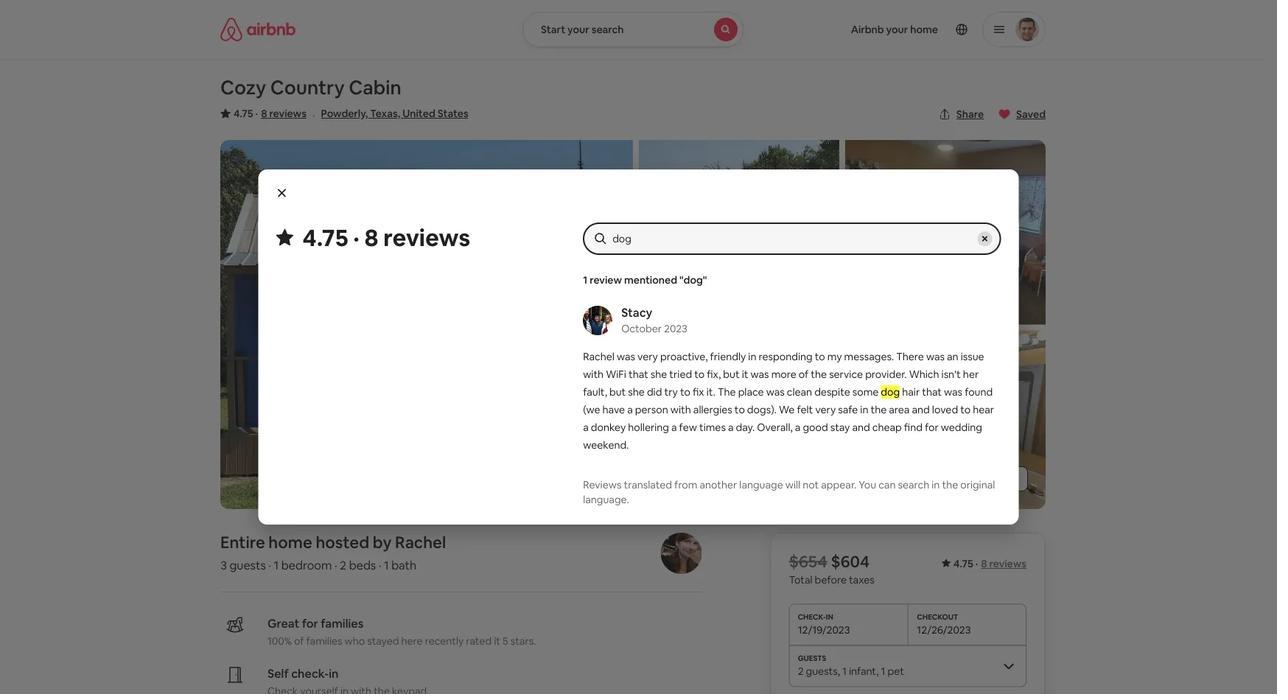 Task type: vqa. For each thing, say whether or not it's contained in the screenshot.
California in Twentynine Palms, California 431 miles away Nov 17 – 22 $435 night
no



Task type: describe. For each thing, give the bounding box(es) containing it.
· powderly, texas, united states
[[312, 107, 468, 122]]

safe
[[838, 403, 858, 416]]

0 horizontal spatial and
[[852, 421, 870, 434]]

another
[[700, 478, 737, 492]]

original
[[960, 478, 995, 492]]

which
[[909, 368, 939, 381]]

in inside reviews translated from another language will not appear. you can search in the original language.
[[932, 478, 940, 492]]

of inside rachel was very proactive, friendly in responding to my messages. there was an issue with wifi that she tried to fix, but it was more of the service provider. which isn't her fault, but she did try to fix it. the place was clean despite some
[[799, 368, 809, 381]]

cozy
[[220, 75, 266, 100]]

photos
[[982, 473, 1016, 486]]

tried
[[669, 368, 692, 381]]

guests
[[230, 558, 266, 573]]

self
[[268, 666, 289, 681]]

my
[[827, 350, 842, 363]]

will
[[785, 478, 800, 492]]

loved
[[932, 403, 958, 416]]

more
[[771, 368, 796, 381]]

3
[[220, 558, 227, 573]]

responding
[[759, 350, 813, 363]]

100%
[[268, 635, 292, 648]]

in inside 'hair that was found (we have a person with allergies to dogs). we felt very safe in the area and loved to hear a donkey hollering a few times a day. overall, a good stay and cheap find for wedding weekend.'
[[860, 403, 868, 416]]

it.
[[707, 385, 716, 399]]

was up wifi
[[617, 350, 635, 363]]

to left fix
[[680, 385, 691, 399]]

all
[[969, 473, 980, 486]]

· inside the "· powderly, texas, united states"
[[312, 107, 315, 122]]

we
[[779, 403, 795, 416]]

can
[[879, 478, 896, 492]]

check-
[[291, 666, 329, 681]]

wedding
[[941, 421, 982, 434]]

review
[[590, 273, 622, 287]]

cozy country cabin image 2 image
[[639, 140, 839, 325]]

was inside 'hair that was found (we have a person with allergies to dogs). we felt very safe in the area and loved to hear a donkey hollering a few times a day. overall, a good stay and cheap find for wedding weekend.'
[[944, 385, 963, 399]]

donkey
[[591, 421, 626, 434]]

0 vertical spatial but
[[723, 368, 740, 381]]

day.
[[736, 421, 755, 434]]

proactive,
[[660, 350, 708, 363]]

service
[[829, 368, 863, 381]]

you
[[859, 478, 876, 492]]

powderly, texas, united states button
[[321, 105, 468, 122]]

with inside rachel was very proactive, friendly in responding to my messages. there was an issue with wifi that she tried to fix, but it was more of the service provider. which isn't her fault, but she did try to fix it. the place was clean despite some
[[583, 368, 604, 381]]

1 horizontal spatial she
[[651, 368, 667, 381]]

start your search
[[541, 23, 624, 36]]

language.
[[583, 493, 629, 506]]

cozy country cabin image 5 image
[[845, 331, 1046, 509]]

an
[[947, 350, 958, 363]]

4.75 · 8 reviews for topmost 8 reviews button
[[234, 107, 306, 120]]

0 horizontal spatial but
[[609, 385, 626, 399]]

Search reviews, Press 'Enter' to search text field
[[613, 231, 972, 246]]

overall,
[[757, 421, 793, 434]]

reviews for topmost 8 reviews button
[[269, 107, 306, 120]]

show all photos button
[[911, 467, 1028, 492]]

entire
[[220, 532, 265, 553]]

country
[[270, 75, 345, 100]]

search inside reviews translated from another language will not appear. you can search in the original language.
[[898, 478, 929, 492]]

reviews
[[583, 478, 622, 492]]

share
[[956, 108, 984, 121]]

wifi
[[606, 368, 626, 381]]

stay
[[830, 421, 850, 434]]

2023
[[664, 322, 688, 335]]

your
[[568, 23, 589, 36]]

saved button
[[993, 102, 1052, 127]]

clear search image
[[981, 235, 989, 242]]

profile element
[[761, 0, 1046, 59]]

fix,
[[707, 368, 721, 381]]

try
[[664, 385, 678, 399]]

allergies
[[693, 403, 732, 416]]

cozy country cabin image 4 image
[[845, 140, 1046, 325]]

from
[[674, 478, 697, 492]]

4.75 inside "dialog"
[[303, 222, 348, 253]]

1 inside 4.75 · 8 reviews "dialog"
[[583, 273, 588, 287]]

hollering
[[628, 421, 669, 434]]

person
[[635, 403, 668, 416]]

stayed
[[367, 635, 399, 648]]

not
[[803, 478, 819, 492]]

reviews translated from another language will not appear. you can search in the original language.
[[583, 478, 995, 506]]

cozy country cabin image 1 image
[[220, 140, 633, 509]]

search inside 'button'
[[592, 23, 624, 36]]

the inside 'hair that was found (we have a person with allergies to dogs). we felt very safe in the area and loved to hear a donkey hollering a few times a day. overall, a good stay and cheap find for wedding weekend.'
[[871, 403, 887, 416]]

area
[[889, 403, 910, 416]]

was up "place"
[[751, 368, 769, 381]]

rated
[[466, 635, 492, 648]]

Start your search search field
[[523, 12, 744, 47]]

start
[[541, 23, 565, 36]]

8 inside "dialog"
[[364, 222, 379, 253]]

1 horizontal spatial 8 reviews button
[[981, 557, 1027, 571]]

start your search button
[[523, 12, 744, 47]]

fix
[[693, 385, 704, 399]]

bedroom
[[281, 558, 332, 573]]

4.75 · 8 reviews inside "dialog"
[[303, 222, 470, 253]]

$604
[[831, 551, 870, 572]]



Task type: locate. For each thing, give the bounding box(es) containing it.
1 horizontal spatial that
[[922, 385, 942, 399]]

search right the your at left
[[592, 23, 624, 36]]

2 vertical spatial the
[[942, 478, 958, 492]]

it inside rachel was very proactive, friendly in responding to my messages. there was an issue with wifi that she tried to fix, but it was more of the service provider. which isn't her fault, but she did try to fix it. the place was clean despite some
[[742, 368, 748, 381]]

8 reviews button
[[261, 106, 306, 121], [981, 557, 1027, 571]]

1 horizontal spatial reviews
[[383, 222, 470, 253]]

and
[[912, 403, 930, 416], [852, 421, 870, 434]]

good
[[803, 421, 828, 434]]

·
[[255, 107, 258, 120], [312, 107, 315, 122], [353, 222, 360, 253], [976, 557, 978, 571], [269, 558, 271, 573], [334, 558, 337, 573], [379, 558, 381, 573]]

2 horizontal spatial reviews
[[989, 557, 1027, 571]]

2
[[340, 558, 346, 573]]

for right great at the left of the page
[[302, 616, 318, 631]]

"dog"
[[680, 273, 707, 287]]

cozy country cabin image 3 image
[[639, 331, 839, 509]]

found
[[965, 385, 993, 399]]

cozy country cabin
[[220, 75, 401, 100]]

0 vertical spatial with
[[583, 368, 604, 381]]

1 horizontal spatial very
[[815, 403, 836, 416]]

hair that was found (we have a person with allergies to dogs). we felt very safe in the area and loved to hear a donkey hollering a few times a day. overall, a good stay and cheap find for wedding weekend.
[[583, 385, 994, 452]]

for
[[925, 421, 939, 434], [302, 616, 318, 631]]

it up "place"
[[742, 368, 748, 381]]

of inside the great for families 100% of families who stayed here recently rated it 5 stars.
[[294, 635, 304, 648]]

that inside rachel was very proactive, friendly in responding to my messages. there was an issue with wifi that she tried to fix, but it was more of the service provider. which isn't her fault, but she did try to fix it. the place was clean despite some
[[629, 368, 648, 381]]

1 horizontal spatial but
[[723, 368, 740, 381]]

it inside the great for families 100% of families who stayed here recently rated it 5 stars.
[[494, 635, 500, 648]]

0 vertical spatial 4.75
[[234, 107, 253, 120]]

and right the stay
[[852, 421, 870, 434]]

very
[[637, 350, 658, 363], [815, 403, 836, 416]]

the up cheap
[[871, 403, 887, 416]]

entire home hosted by rachel 3 guests · 1 bedroom · 2 beds · 1 bath
[[220, 532, 446, 573]]

with inside 'hair that was found (we have a person with allergies to dogs). we felt very safe in the area and loved to hear a donkey hollering a few times a day. overall, a good stay and cheap find for wedding weekend.'
[[670, 403, 691, 416]]

2 vertical spatial 4.75
[[954, 557, 973, 571]]

cheap
[[872, 421, 902, 434]]

reviews for rightmost 8 reviews button
[[989, 557, 1027, 571]]

1 vertical spatial that
[[922, 385, 942, 399]]

taxes
[[849, 573, 875, 586]]

0 horizontal spatial it
[[494, 635, 500, 648]]

hear
[[973, 403, 994, 416]]

powderly,
[[321, 107, 368, 120]]

who
[[345, 635, 365, 648]]

here
[[401, 635, 423, 648]]

was down isn't
[[944, 385, 963, 399]]

1 horizontal spatial and
[[912, 403, 930, 416]]

1 vertical spatial 8 reviews button
[[981, 557, 1027, 571]]

0 horizontal spatial that
[[629, 368, 648, 381]]

1 vertical spatial the
[[871, 403, 887, 416]]

0 vertical spatial she
[[651, 368, 667, 381]]

1 vertical spatial with
[[670, 403, 691, 416]]

2 vertical spatial 4.75 · 8 reviews
[[954, 557, 1027, 571]]

0 horizontal spatial the
[[811, 368, 827, 381]]

in right safe
[[860, 403, 868, 416]]

1 vertical spatial but
[[609, 385, 626, 399]]

1 horizontal spatial search
[[898, 478, 929, 492]]

reviews inside 4.75 · 8 reviews "dialog"
[[383, 222, 470, 253]]

0 vertical spatial search
[[592, 23, 624, 36]]

with up fault,
[[583, 368, 604, 381]]

2 horizontal spatial 4.75
[[954, 557, 973, 571]]

by rachel
[[373, 532, 446, 553]]

0 horizontal spatial 8 reviews button
[[261, 106, 306, 121]]

self check-in
[[268, 666, 339, 681]]

for inside 'hair that was found (we have a person with allergies to dogs). we felt very safe in the area and loved to hear a donkey hollering a few times a day. overall, a good stay and cheap find for wedding weekend.'
[[925, 421, 939, 434]]

the left all
[[942, 478, 958, 492]]

to left my at the right bottom of the page
[[815, 350, 825, 363]]

4.75 for rightmost 8 reviews button
[[954, 557, 973, 571]]

stars.
[[511, 635, 536, 648]]

rachel
[[583, 350, 615, 363]]

learn more about the host, rachel. image
[[661, 533, 702, 574], [661, 533, 702, 574]]

in right self
[[329, 666, 339, 681]]

0 horizontal spatial with
[[583, 368, 604, 381]]

provider.
[[865, 368, 907, 381]]

great
[[268, 616, 299, 631]]

1 vertical spatial reviews
[[383, 222, 470, 253]]

0 horizontal spatial very
[[637, 350, 658, 363]]

and up the find
[[912, 403, 930, 416]]

$654
[[789, 551, 827, 572]]

language
[[739, 478, 783, 492]]

families left who
[[306, 635, 342, 648]]

it left 5
[[494, 635, 500, 648]]

the inside rachel was very proactive, friendly in responding to my messages. there was an issue with wifi that she tried to fix, but it was more of the service provider. which isn't her fault, but she did try to fix it. the place was clean despite some
[[811, 368, 827, 381]]

1 horizontal spatial with
[[670, 403, 691, 416]]

1 vertical spatial for
[[302, 616, 318, 631]]

show
[[940, 473, 967, 486]]

1 vertical spatial 4.75 · 8 reviews
[[303, 222, 470, 253]]

a left day.
[[728, 421, 734, 434]]

in left show
[[932, 478, 940, 492]]

that right wifi
[[629, 368, 648, 381]]

families up who
[[321, 616, 364, 631]]

reviews
[[269, 107, 306, 120], [383, 222, 470, 253], [989, 557, 1027, 571]]

fault,
[[583, 385, 607, 399]]

0 horizontal spatial 8
[[261, 107, 267, 120]]

1 horizontal spatial 8
[[364, 222, 379, 253]]

the
[[718, 385, 736, 399]]

0 vertical spatial it
[[742, 368, 748, 381]]

despite
[[814, 385, 850, 399]]

isn't
[[942, 368, 961, 381]]

saved
[[1016, 108, 1046, 121]]

1 horizontal spatial 1
[[384, 558, 389, 573]]

but
[[723, 368, 740, 381], [609, 385, 626, 399]]

but down wifi
[[609, 385, 626, 399]]

1 vertical spatial it
[[494, 635, 500, 648]]

the up despite
[[811, 368, 827, 381]]

stacy october 2023
[[621, 305, 688, 335]]

search
[[592, 23, 624, 36], [898, 478, 929, 492]]

very down despite
[[815, 403, 836, 416]]

1 vertical spatial very
[[815, 403, 836, 416]]

2 horizontal spatial 1
[[583, 273, 588, 287]]

did
[[647, 385, 662, 399]]

12/19/2023
[[798, 623, 850, 637]]

was down 'more'
[[766, 385, 785, 399]]

stacy image
[[583, 306, 613, 335], [583, 306, 613, 335]]

she left did
[[628, 385, 645, 399]]

cabin
[[349, 75, 401, 100]]

to left hear
[[960, 403, 971, 416]]

in
[[748, 350, 756, 363], [860, 403, 868, 416], [932, 478, 940, 492], [329, 666, 339, 681]]

a right have
[[627, 403, 633, 416]]

few
[[679, 421, 697, 434]]

of up the clean
[[799, 368, 809, 381]]

1 horizontal spatial 4.75
[[303, 222, 348, 253]]

issue
[[961, 350, 984, 363]]

0 horizontal spatial reviews
[[269, 107, 306, 120]]

1 left bath
[[384, 558, 389, 573]]

dog
[[881, 385, 900, 399]]

recently
[[425, 635, 464, 648]]

0 vertical spatial reviews
[[269, 107, 306, 120]]

a left few
[[671, 421, 677, 434]]

2 vertical spatial 8
[[981, 557, 987, 571]]

2 horizontal spatial the
[[942, 478, 958, 492]]

very inside 'hair that was found (we have a person with allergies to dogs). we felt very safe in the area and loved to hear a donkey hollering a few times a day. overall, a good stay and cheap find for wedding weekend.'
[[815, 403, 836, 416]]

0 vertical spatial that
[[629, 368, 648, 381]]

0 horizontal spatial she
[[628, 385, 645, 399]]

for right the find
[[925, 421, 939, 434]]

the inside reviews translated from another language will not appear. you can search in the original language.
[[942, 478, 958, 492]]

with
[[583, 368, 604, 381], [670, 403, 691, 416]]

there
[[896, 350, 924, 363]]

of right 100%
[[294, 635, 304, 648]]

messages.
[[844, 350, 894, 363]]

2 vertical spatial reviews
[[989, 557, 1027, 571]]

1 horizontal spatial it
[[742, 368, 748, 381]]

but right fix,
[[723, 368, 740, 381]]

1 horizontal spatial the
[[871, 403, 887, 416]]

0 vertical spatial families
[[321, 616, 364, 631]]

0 vertical spatial and
[[912, 403, 930, 416]]

0 horizontal spatial 1
[[274, 558, 279, 573]]

2 horizontal spatial 8
[[981, 557, 987, 571]]

to up day.
[[735, 403, 745, 416]]

4.75 · 8 reviews for rightmost 8 reviews button
[[954, 557, 1027, 571]]

weekend.
[[583, 438, 629, 452]]

1 horizontal spatial for
[[925, 421, 939, 434]]

mentioned
[[624, 273, 677, 287]]

1 vertical spatial of
[[294, 635, 304, 648]]

0 vertical spatial 8
[[261, 107, 267, 120]]

· inside "dialog"
[[353, 222, 360, 253]]

her
[[963, 368, 979, 381]]

1 review mentioned "dog"
[[583, 273, 707, 287]]

in right the friendly
[[748, 350, 756, 363]]

that down the which
[[922, 385, 942, 399]]

for inside the great for families 100% of families who stayed here recently rated it 5 stars.
[[302, 616, 318, 631]]

she up did
[[651, 368, 667, 381]]

translated
[[624, 478, 672, 492]]

1 vertical spatial and
[[852, 421, 870, 434]]

(we
[[583, 403, 600, 416]]

appear.
[[821, 478, 857, 492]]

have
[[603, 403, 625, 416]]

very down the october at the top of the page
[[637, 350, 658, 363]]

0 horizontal spatial for
[[302, 616, 318, 631]]

0 vertical spatial the
[[811, 368, 827, 381]]

felt
[[797, 403, 813, 416]]

0 horizontal spatial search
[[592, 23, 624, 36]]

dogs).
[[747, 403, 777, 416]]

october
[[621, 322, 662, 335]]

texas,
[[370, 107, 400, 120]]

total
[[789, 573, 813, 586]]

that inside 'hair that was found (we have a person with allergies to dogs). we felt very safe in the area and loved to hear a donkey hollering a few times a day. overall, a good stay and cheap find for wedding weekend.'
[[922, 385, 942, 399]]

beds
[[349, 558, 376, 573]]

rachel was very proactive, friendly in responding to my messages. there was an issue with wifi that she tried to fix, but it was more of the service provider. which isn't her fault, but she did try to fix it. the place was clean despite some
[[583, 350, 984, 399]]

bath
[[391, 558, 417, 573]]

search right 'can'
[[898, 478, 929, 492]]

1 left review
[[583, 273, 588, 287]]

1 down home at the left bottom
[[274, 558, 279, 573]]

with up few
[[670, 403, 691, 416]]

in inside rachel was very proactive, friendly in responding to my messages. there was an issue with wifi that she tried to fix, but it was more of the service provider. which isn't her fault, but she did try to fix it. the place was clean despite some
[[748, 350, 756, 363]]

hair
[[902, 385, 920, 399]]

0 vertical spatial for
[[925, 421, 939, 434]]

was left an
[[926, 350, 945, 363]]

1 vertical spatial 4.75
[[303, 222, 348, 253]]

show all photos
[[940, 473, 1016, 486]]

great for families 100% of families who stayed here recently rated it 5 stars.
[[268, 616, 536, 648]]

place
[[738, 385, 764, 399]]

1 vertical spatial 8
[[364, 222, 379, 253]]

to left fix,
[[694, 368, 705, 381]]

1 vertical spatial families
[[306, 635, 342, 648]]

1 vertical spatial search
[[898, 478, 929, 492]]

0 horizontal spatial of
[[294, 635, 304, 648]]

a down (we
[[583, 421, 589, 434]]

0 vertical spatial 8 reviews button
[[261, 106, 306, 121]]

0 vertical spatial very
[[637, 350, 658, 363]]

she
[[651, 368, 667, 381], [628, 385, 645, 399]]

very inside rachel was very proactive, friendly in responding to my messages. there was an issue with wifi that she tried to fix, but it was more of the service provider. which isn't her fault, but she did try to fix it. the place was clean despite some
[[637, 350, 658, 363]]

0 horizontal spatial 4.75
[[234, 107, 253, 120]]

1 horizontal spatial of
[[799, 368, 809, 381]]

the
[[811, 368, 827, 381], [871, 403, 887, 416], [942, 478, 958, 492]]

states
[[438, 107, 468, 120]]

a left 'good'
[[795, 421, 801, 434]]

5
[[503, 635, 508, 648]]

4.75 for topmost 8 reviews button
[[234, 107, 253, 120]]

4.75 · 8 reviews dialog
[[258, 169, 1019, 525]]

0 vertical spatial of
[[799, 368, 809, 381]]

1 vertical spatial she
[[628, 385, 645, 399]]

0 vertical spatial 4.75 · 8 reviews
[[234, 107, 306, 120]]



